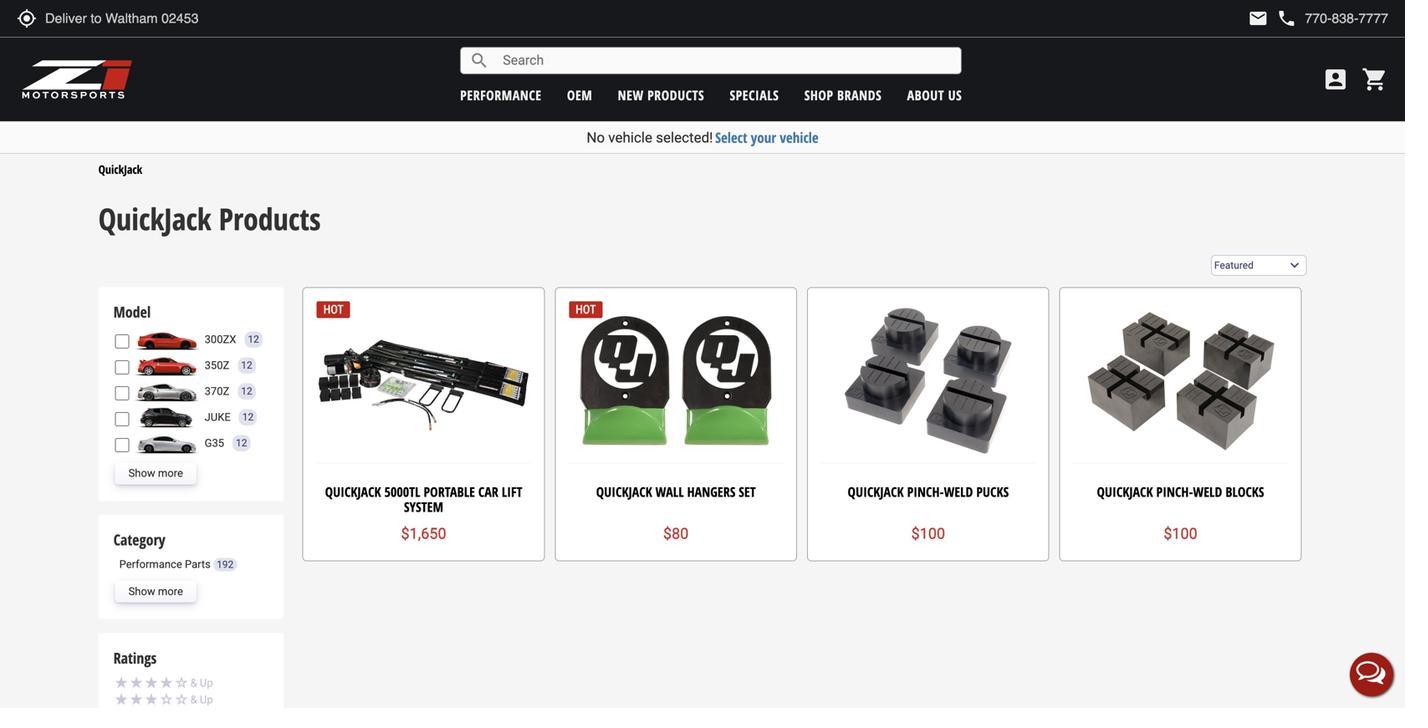 Task type: vqa. For each thing, say whether or not it's contained in the screenshot.
Blue
no



Task type: describe. For each thing, give the bounding box(es) containing it.
Search search field
[[490, 48, 962, 74]]

quickjack 5000tl portable car lift system
[[325, 483, 523, 516]]

selected!
[[656, 129, 713, 146]]

vehicle inside the no vehicle selected! select your vehicle
[[609, 129, 653, 146]]

& for 4 & up element
[[190, 678, 197, 690]]

up for 3 & up element
[[200, 694, 213, 707]]

shop brands link
[[805, 86, 882, 104]]

pinch- for blocks
[[1157, 483, 1194, 501]]

quickjack for quickjack 5000tl portable car lift system
[[325, 483, 381, 501]]

12 for 350z
[[241, 360, 253, 372]]

quickjack products
[[98, 198, 321, 239]]

pucks
[[977, 483, 1009, 501]]

$80
[[664, 526, 689, 543]]

parts
[[185, 559, 211, 571]]

search
[[470, 51, 490, 71]]

quickjack for the quickjack "link"
[[98, 161, 142, 177]]

category performance parts 192
[[113, 530, 234, 571]]

192
[[217, 559, 234, 571]]

quickjack for quickjack products
[[98, 198, 212, 239]]

oem link
[[567, 86, 593, 104]]

weld for pucks
[[944, 483, 974, 501]]

performance link
[[460, 86, 542, 104]]

12 for g35
[[236, 438, 247, 450]]

account_box
[[1323, 66, 1350, 93]]

z1 motorsports logo image
[[21, 59, 133, 100]]

category
[[113, 530, 165, 551]]

quickjack for quickjack pinch-weld pucks
[[848, 483, 904, 501]]

$100 for pucks
[[912, 526, 946, 543]]

products
[[219, 198, 321, 239]]

select
[[716, 128, 748, 147]]

mail
[[1249, 8, 1269, 28]]

quickjack link
[[98, 161, 142, 177]]

quickjack pinch-weld blocks
[[1098, 483, 1265, 501]]

370z
[[205, 385, 230, 398]]

show more for model
[[129, 467, 183, 480]]

show for category
[[129, 586, 155, 598]]

juke
[[205, 411, 231, 424]]

3 & up element
[[115, 692, 267, 709]]

no
[[587, 129, 605, 146]]

quickjack wall hangers set
[[597, 483, 756, 501]]

g35
[[205, 437, 224, 450]]

performance
[[119, 559, 182, 571]]

system
[[404, 498, 444, 516]]

quickjack pinch-weld pucks
[[848, 483, 1009, 501]]

wall
[[656, 483, 684, 501]]

specials
[[730, 86, 779, 104]]

about us
[[908, 86, 963, 104]]

set
[[739, 483, 756, 501]]

quickjack for quickjack pinch-weld blocks
[[1098, 483, 1154, 501]]

new
[[618, 86, 644, 104]]



Task type: locate. For each thing, give the bounding box(es) containing it.
& up
[[190, 678, 213, 690], [190, 694, 213, 707]]

pinch- left blocks
[[1157, 483, 1194, 501]]

2 up from the top
[[200, 694, 213, 707]]

vehicle right your
[[780, 128, 819, 147]]

more down infiniti g35 coupe sedan v35 v36 skyline 2003 2004 2005 2006 2007 2008 3.5l vq35de revup rev up vq35hr z1 motorsports image
[[158, 467, 183, 480]]

2 weld from the left
[[1194, 483, 1223, 501]]

brands
[[838, 86, 882, 104]]

shop
[[805, 86, 834, 104]]

select your vehicle link
[[716, 128, 819, 147]]

my_location
[[17, 8, 37, 28]]

1 vertical spatial show more button
[[115, 581, 197, 603]]

show more button down the performance
[[115, 581, 197, 603]]

pinch-
[[908, 483, 944, 501], [1157, 483, 1194, 501]]

show more for category
[[129, 586, 183, 598]]

0 vertical spatial more
[[158, 467, 183, 480]]

more for model
[[158, 467, 183, 480]]

12
[[248, 334, 259, 346], [241, 360, 253, 372], [241, 386, 253, 398], [242, 412, 254, 424], [236, 438, 247, 450]]

mail phone
[[1249, 8, 1297, 28]]

weld left blocks
[[1194, 483, 1223, 501]]

& up for 4 & up element
[[190, 678, 213, 690]]

1 show more button from the top
[[115, 463, 197, 485]]

mail link
[[1249, 8, 1269, 28]]

0 vertical spatial show
[[129, 467, 155, 480]]

12 right 370z
[[241, 386, 253, 398]]

car
[[479, 483, 499, 501]]

0 horizontal spatial vehicle
[[609, 129, 653, 146]]

shopping_cart link
[[1358, 66, 1389, 93]]

show down the performance
[[129, 586, 155, 598]]

performance
[[460, 86, 542, 104]]

nissan 350z z33 2003 2004 2005 2006 2007 2008 2009 vq35de 3.5l revup rev up vq35hr nismo z1 motorsports image
[[134, 355, 201, 377]]

2 more from the top
[[158, 586, 183, 598]]

show more button for category
[[115, 581, 197, 603]]

12 for 300zx
[[248, 334, 259, 346]]

& up down 4 & up element
[[190, 694, 213, 707]]

12 right 300zx
[[248, 334, 259, 346]]

1 horizontal spatial vehicle
[[780, 128, 819, 147]]

nissan juke 2011 2012 2013 2014 2015 2016 2017 vr38dett hr15de mr16ddt hr16de z1 motorsports image
[[134, 407, 201, 429]]

show more button down infiniti g35 coupe sedan v35 v36 skyline 2003 2004 2005 2006 2007 2008 3.5l vq35de revup rev up vq35hr z1 motorsports image
[[115, 463, 197, 485]]

portable
[[424, 483, 475, 501]]

$100
[[912, 526, 946, 543], [1164, 526, 1198, 543]]

more
[[158, 467, 183, 480], [158, 586, 183, 598]]

up
[[200, 678, 213, 690], [200, 694, 213, 707]]

phone link
[[1277, 8, 1389, 28]]

quickjack
[[98, 161, 142, 177], [98, 198, 212, 239], [325, 483, 381, 501], [597, 483, 653, 501], [848, 483, 904, 501], [1098, 483, 1154, 501]]

up up 3 & up element
[[200, 678, 213, 690]]

$100 down quickjack pinch-weld blocks on the right
[[1164, 526, 1198, 543]]

vehicle
[[780, 128, 819, 147], [609, 129, 653, 146]]

about us link
[[908, 86, 963, 104]]

1 vertical spatial & up
[[190, 694, 213, 707]]

pinch- left pucks
[[908, 483, 944, 501]]

0 vertical spatial &
[[190, 678, 197, 690]]

weld
[[944, 483, 974, 501], [1194, 483, 1223, 501]]

2 show from the top
[[129, 586, 155, 598]]

$100 for blocks
[[1164, 526, 1198, 543]]

0 horizontal spatial pinch-
[[908, 483, 944, 501]]

1 show more from the top
[[129, 467, 183, 480]]

None checkbox
[[115, 335, 129, 349], [115, 360, 129, 375], [115, 438, 129, 453], [115, 335, 129, 349], [115, 360, 129, 375], [115, 438, 129, 453]]

phone
[[1277, 8, 1297, 28]]

2 $100 from the left
[[1164, 526, 1198, 543]]

quickjack for quickjack wall hangers set
[[597, 483, 653, 501]]

show more down the performance
[[129, 586, 183, 598]]

4 & up element
[[115, 675, 267, 692]]

products
[[648, 86, 705, 104]]

more down the performance
[[158, 586, 183, 598]]

new products link
[[618, 86, 705, 104]]

$1,650
[[401, 526, 447, 543]]

12 for juke
[[242, 412, 254, 424]]

300zx
[[205, 333, 236, 346]]

up down 4 & up element
[[200, 694, 213, 707]]

& up 3 & up element
[[190, 678, 197, 690]]

no vehicle selected! select your vehicle
[[587, 128, 819, 147]]

up for 4 & up element
[[200, 678, 213, 690]]

1 vertical spatial up
[[200, 694, 213, 707]]

show more down infiniti g35 coupe sedan v35 v36 skyline 2003 2004 2005 2006 2007 2008 3.5l vq35de revup rev up vq35hr z1 motorsports image
[[129, 467, 183, 480]]

1 vertical spatial show
[[129, 586, 155, 598]]

1 & from the top
[[190, 678, 197, 690]]

1 $100 from the left
[[912, 526, 946, 543]]

lift
[[502, 483, 523, 501]]

& up up 3 & up element
[[190, 678, 213, 690]]

2 show more from the top
[[129, 586, 183, 598]]

& up for 3 & up element
[[190, 694, 213, 707]]

0 vertical spatial show more button
[[115, 463, 197, 485]]

hangers
[[688, 483, 736, 501]]

2 show more button from the top
[[115, 581, 197, 603]]

2 pinch- from the left
[[1157, 483, 1194, 501]]

& for 3 & up element
[[190, 694, 197, 707]]

12 for 370z
[[241, 386, 253, 398]]

account_box link
[[1319, 66, 1354, 93]]

1 vertical spatial show more
[[129, 586, 183, 598]]

0 vertical spatial show more
[[129, 467, 183, 480]]

1 horizontal spatial $100
[[1164, 526, 1198, 543]]

shopping_cart
[[1362, 66, 1389, 93]]

show more button
[[115, 463, 197, 485], [115, 581, 197, 603]]

1 & up from the top
[[190, 678, 213, 690]]

2 & from the top
[[190, 694, 197, 707]]

new products
[[618, 86, 705, 104]]

1 show from the top
[[129, 467, 155, 480]]

show for model
[[129, 467, 155, 480]]

12 right juke
[[242, 412, 254, 424]]

nissan 370z z34 2009 2010 2011 2012 2013 2014 2015 2016 2017 2018 2019 3.7l vq37vhr vhr nismo z1 motorsports image
[[134, 381, 201, 403]]

1 pinch- from the left
[[908, 483, 944, 501]]

us
[[949, 86, 963, 104]]

show
[[129, 467, 155, 480], [129, 586, 155, 598]]

1 more from the top
[[158, 467, 183, 480]]

quickjack inside quickjack 5000tl portable car lift system
[[325, 483, 381, 501]]

model
[[113, 302, 151, 323]]

$100 down the quickjack pinch-weld pucks at the bottom of the page
[[912, 526, 946, 543]]

weld for blocks
[[1194, 483, 1223, 501]]

1 horizontal spatial pinch-
[[1157, 483, 1194, 501]]

infiniti g35 coupe sedan v35 v36 skyline 2003 2004 2005 2006 2007 2008 3.5l vq35de revup rev up vq35hr z1 motorsports image
[[134, 433, 201, 455]]

oem
[[567, 86, 593, 104]]

350z
[[205, 359, 230, 372]]

12 right g35
[[236, 438, 247, 450]]

show more
[[129, 467, 183, 480], [129, 586, 183, 598]]

more for category
[[158, 586, 183, 598]]

12 right the 350z
[[241, 360, 253, 372]]

1 weld from the left
[[944, 483, 974, 501]]

1 vertical spatial &
[[190, 694, 197, 707]]

ratings
[[113, 649, 157, 669]]

show more button for model
[[115, 463, 197, 485]]

& down 4 & up element
[[190, 694, 197, 707]]

blocks
[[1226, 483, 1265, 501]]

1 vertical spatial more
[[158, 586, 183, 598]]

show down infiniti g35 coupe sedan v35 v36 skyline 2003 2004 2005 2006 2007 2008 3.5l vq35de revup rev up vq35hr z1 motorsports image
[[129, 467, 155, 480]]

1 up from the top
[[200, 678, 213, 690]]

vehicle right no
[[609, 129, 653, 146]]

shop brands
[[805, 86, 882, 104]]

None checkbox
[[115, 386, 129, 401], [115, 412, 129, 427], [115, 386, 129, 401], [115, 412, 129, 427]]

&
[[190, 678, 197, 690], [190, 694, 197, 707]]

0 horizontal spatial weld
[[944, 483, 974, 501]]

5000tl
[[385, 483, 421, 501]]

your
[[751, 128, 777, 147]]

0 horizontal spatial $100
[[912, 526, 946, 543]]

1 horizontal spatial weld
[[1194, 483, 1223, 501]]

specials link
[[730, 86, 779, 104]]

0 vertical spatial & up
[[190, 678, 213, 690]]

about
[[908, 86, 945, 104]]

pinch- for pucks
[[908, 483, 944, 501]]

0 vertical spatial up
[[200, 678, 213, 690]]

weld left pucks
[[944, 483, 974, 501]]

nissan 300zx z32 1990 1991 1992 1993 1994 1995 1996 vg30dett vg30de twin turbo non turbo z1 motorsports image
[[134, 329, 201, 351]]

2 & up from the top
[[190, 694, 213, 707]]



